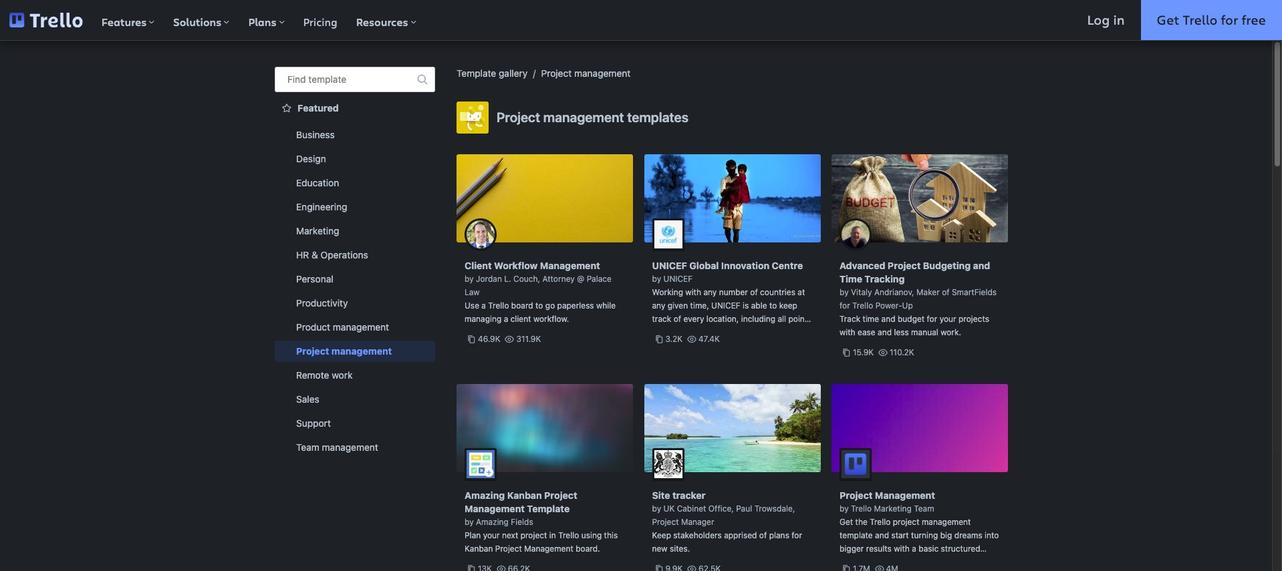 Task type: vqa. For each thing, say whether or not it's contained in the screenshot.
the top ANY
yes



Task type: describe. For each thing, give the bounding box(es) containing it.
project down "next"
[[496, 544, 522, 555]]

0 vertical spatial every
[[684, 314, 705, 324]]

3.2k
[[666, 334, 683, 344]]

vitaly andrianov, maker of smartfields for trello power-up image
[[840, 219, 872, 251]]

unicef global innovation centre by unicef working with any number of countries at any given time, unicef is able to keep track of every location, including all points of contact and every important document, on dedicated trello boards.
[[653, 260, 812, 351]]

by inside project management by trello marketing team get the trello project management template and start turning big dreams into bigger results with a basic structured workflow designed for teams of any size.
[[840, 504, 849, 514]]

0 vertical spatial project management link
[[541, 68, 631, 79]]

engineering
[[296, 201, 348, 213]]

go
[[546, 301, 555, 311]]

using
[[582, 531, 602, 541]]

remote
[[296, 370, 329, 381]]

features button
[[92, 0, 164, 40]]

managing
[[465, 314, 502, 324]]

and inside unicef global innovation centre by unicef working with any number of countries at any given time, unicef is able to keep track of every location, including all points of contact and every important document, on dedicated trello boards.
[[693, 328, 707, 338]]

project management by trello marketing team get the trello project management template and start turning big dreams into bigger results with a basic structured workflow designed for teams of any size.
[[840, 490, 1000, 568]]

business
[[296, 129, 335, 140]]

resources button
[[347, 0, 426, 40]]

trello inside amazing kanban project management template by amazing fields plan your next project in trello using this kanban project management board.
[[559, 531, 579, 541]]

solutions button
[[164, 0, 239, 40]]

team inside project management by trello marketing team get the trello project management template and start turning big dreams into bigger results with a basic structured workflow designed for teams of any size.
[[915, 504, 935, 514]]

this
[[604, 531, 618, 541]]

of inside site tracker by uk cabinet office, paul trowsdale, project manager keep stakeholders apprised of plans for new sites.
[[760, 531, 767, 541]]

to inside unicef global innovation centre by unicef working with any number of countries at any given time, unicef is able to keep track of every location, including all points of contact and every important document, on dedicated trello boards.
[[770, 301, 777, 311]]

tracking
[[865, 274, 905, 285]]

of down given
[[674, 314, 682, 324]]

0 horizontal spatial template
[[457, 68, 497, 79]]

is
[[743, 301, 749, 311]]

results
[[867, 544, 892, 555]]

manual
[[912, 328, 939, 338]]

tracker
[[673, 490, 706, 502]]

couch,
[[514, 274, 541, 284]]

team management
[[296, 442, 379, 454]]

project inside amazing kanban project management template by amazing fields plan your next project in trello using this kanban project management board.
[[521, 531, 547, 541]]

track
[[653, 314, 672, 324]]

client workflow management by jordan l. couch, attorney @ palace law use a trello board to go paperless while managing a client workflow.
[[465, 260, 616, 324]]

at
[[798, 288, 806, 298]]

trello up the
[[852, 504, 872, 514]]

site tracker by uk cabinet office, paul trowsdale, project manager keep stakeholders apprised of plans for new sites.
[[653, 490, 803, 555]]

for inside site tracker by uk cabinet office, paul trowsdale, project manager keep stakeholders apprised of plans for new sites.
[[792, 531, 803, 541]]

amazing kanban project management template by amazing fields plan your next project in trello using this kanban project management board.
[[465, 490, 618, 555]]

cabinet
[[677, 504, 707, 514]]

management down fields on the left bottom of the page
[[525, 544, 574, 555]]

budget
[[898, 314, 925, 324]]

get trello for free link
[[1142, 0, 1283, 40]]

able
[[752, 301, 768, 311]]

management up fields on the left bottom of the page
[[465, 504, 525, 515]]

sales link
[[275, 389, 435, 411]]

uk cabinet office, paul trowsdale, project manager image
[[653, 449, 685, 481]]

unicef image
[[653, 219, 685, 251]]

0 horizontal spatial kanban
[[465, 544, 493, 555]]

with inside unicef global innovation centre by unicef working with any number of countries at any given time, unicef is able to keep track of every location, including all points of contact and every important document, on dedicated trello boards.
[[686, 288, 702, 298]]

product management link
[[275, 317, 435, 338]]

support
[[296, 418, 331, 429]]

project inside site tracker by uk cabinet office, paul trowsdale, project manager keep stakeholders apprised of plans for new sites.
[[653, 518, 679, 528]]

l.
[[505, 274, 512, 284]]

fields
[[511, 518, 534, 528]]

gallery
[[499, 68, 528, 79]]

the
[[856, 518, 868, 528]]

trello inside advanced project budgeting and time tracking by vitaly andrianov, maker of smartfields for trello power-up track time and budget for your projects with ease and less manual work.
[[853, 301, 874, 311]]

sites.
[[670, 544, 690, 555]]

46.9k
[[478, 334, 501, 344]]

for inside project management by trello marketing team get the trello project management template and start turning big dreams into bigger results with a basic structured workflow designed for teams of any size.
[[913, 558, 924, 568]]

log in link
[[1072, 0, 1142, 40]]

of inside advanced project budgeting and time tracking by vitaly andrianov, maker of smartfields for trello power-up track time and budget for your projects with ease and less manual work.
[[943, 288, 950, 298]]

15.9k
[[854, 348, 874, 358]]

1 vertical spatial project management link
[[275, 341, 435, 363]]

new
[[653, 544, 668, 555]]

plans button
[[239, 0, 294, 40]]

into
[[985, 531, 1000, 541]]

featured link
[[275, 98, 435, 119]]

log in
[[1088, 11, 1126, 29]]

site
[[653, 490, 671, 502]]

global
[[690, 260, 719, 272]]

board.
[[576, 544, 600, 555]]

jordan l. couch, attorney @ palace law image
[[465, 219, 497, 251]]

basic
[[919, 544, 939, 555]]

by inside advanced project budgeting and time tracking by vitaly andrianov, maker of smartfields for trello power-up track time and budget for your projects with ease and less manual work.
[[840, 288, 849, 298]]

points
[[789, 314, 812, 324]]

remote work
[[296, 370, 353, 381]]

advanced project budgeting and time tracking by vitaly andrianov, maker of smartfields for trello power-up track time and budget for your projects with ease and less manual work.
[[840, 260, 997, 338]]

plan
[[465, 531, 481, 541]]

1 horizontal spatial any
[[704, 288, 717, 298]]

and up the smartfields
[[974, 260, 991, 272]]

engineering link
[[275, 197, 435, 218]]

manager
[[682, 518, 715, 528]]

palace
[[587, 274, 612, 284]]

1 vertical spatial unicef
[[664, 274, 693, 284]]

marketing link
[[275, 221, 435, 242]]

boards.
[[727, 341, 756, 351]]

uk
[[664, 504, 675, 514]]

and down power-
[[882, 314, 896, 324]]

featured
[[298, 102, 339, 114]]

project management for project management link to the top
[[541, 68, 631, 79]]

hr
[[296, 250, 309, 261]]

project management icon image
[[457, 102, 489, 134]]

by inside amazing kanban project management template by amazing fields plan your next project in trello using this kanban project management board.
[[465, 518, 474, 528]]

contact
[[662, 328, 691, 338]]

1 horizontal spatial kanban
[[508, 490, 542, 502]]

of up able
[[751, 288, 758, 298]]

0 vertical spatial amazing
[[465, 490, 505, 502]]

110.2k
[[890, 348, 915, 358]]

plans
[[248, 15, 277, 29]]

maker
[[917, 288, 940, 298]]

trello inside the "get trello for free" link
[[1184, 11, 1218, 29]]

andrianov,
[[875, 288, 915, 298]]

any inside project management by trello marketing team get the trello project management template and start turning big dreams into bigger results with a basic structured workflow designed for teams of any size.
[[961, 558, 975, 568]]

office,
[[709, 504, 734, 514]]

features
[[101, 15, 147, 29]]

all
[[778, 314, 787, 324]]

amazing fields image
[[465, 449, 497, 481]]

templates
[[628, 110, 689, 125]]

vitaly
[[852, 288, 873, 298]]

for up 'manual' at bottom right
[[927, 314, 938, 324]]

template gallery link
[[457, 68, 528, 79]]



Task type: locate. For each thing, give the bounding box(es) containing it.
for up track
[[840, 301, 851, 311]]

0 vertical spatial any
[[704, 288, 717, 298]]

1 to from the left
[[536, 301, 543, 311]]

in inside amazing kanban project management template by amazing fields plan your next project in trello using this kanban project management board.
[[550, 531, 556, 541]]

1 horizontal spatial in
[[1114, 11, 1126, 29]]

management up start
[[876, 490, 936, 502]]

find
[[288, 74, 306, 85]]

with up time,
[[686, 288, 702, 298]]

0 horizontal spatial get
[[840, 518, 854, 528]]

a right use
[[482, 301, 486, 311]]

2 horizontal spatial with
[[894, 544, 910, 555]]

workflow
[[494, 260, 538, 272]]

bigger
[[840, 544, 864, 555]]

any down "structured" in the bottom of the page
[[961, 558, 975, 568]]

1 vertical spatial any
[[653, 301, 666, 311]]

1 horizontal spatial marketing
[[875, 504, 912, 514]]

in right log
[[1114, 11, 1126, 29]]

2 vertical spatial with
[[894, 544, 910, 555]]

any up track
[[653, 301, 666, 311]]

1 horizontal spatial every
[[710, 328, 730, 338]]

power-
[[876, 301, 903, 311]]

0 horizontal spatial project management
[[296, 346, 392, 357]]

0 horizontal spatial in
[[550, 531, 556, 541]]

remote work link
[[275, 365, 435, 387]]

hr & operations link
[[275, 245, 435, 266]]

resources
[[356, 15, 408, 29]]

1 vertical spatial get
[[840, 518, 854, 528]]

get trello for free
[[1158, 11, 1267, 29]]

in
[[1114, 11, 1126, 29], [550, 531, 556, 541]]

&
[[312, 250, 318, 261]]

0 vertical spatial kanban
[[508, 490, 542, 502]]

0 vertical spatial with
[[686, 288, 702, 298]]

use
[[465, 301, 480, 311]]

stakeholders
[[674, 531, 722, 541]]

your left "next"
[[483, 531, 500, 541]]

big
[[941, 531, 953, 541]]

support link
[[275, 413, 435, 435]]

1 horizontal spatial project management link
[[541, 68, 631, 79]]

template inside amazing kanban project management template by amazing fields plan your next project in trello using this kanban project management board.
[[527, 504, 570, 515]]

management
[[575, 68, 631, 79], [544, 110, 625, 125], [333, 322, 389, 333], [332, 346, 392, 357], [322, 442, 379, 454], [922, 518, 972, 528]]

of up on
[[653, 328, 660, 338]]

0 vertical spatial a
[[482, 301, 486, 311]]

template gallery
[[457, 68, 528, 79]]

0 vertical spatial project
[[893, 518, 920, 528]]

0 vertical spatial template
[[309, 74, 347, 85]]

1 horizontal spatial get
[[1158, 11, 1180, 29]]

time
[[840, 274, 863, 285]]

marketing inside project management by trello marketing team get the trello project management template and start turning big dreams into bigger results with a basic structured workflow designed for teams of any size.
[[875, 504, 912, 514]]

trello inside client workflow management by jordan l. couch, attorney @ palace law use a trello board to go paperless while managing a client workflow.
[[489, 301, 509, 311]]

by inside site tracker by uk cabinet office, paul trowsdale, project manager keep stakeholders apprised of plans for new sites.
[[653, 504, 662, 514]]

of inside project management by trello marketing team get the trello project management template and start turning big dreams into bigger results with a basic structured workflow designed for teams of any size.
[[952, 558, 959, 568]]

trowsdale,
[[755, 504, 796, 514]]

kanban down plan
[[465, 544, 493, 555]]

trello right the
[[870, 518, 891, 528]]

0 horizontal spatial your
[[483, 531, 500, 541]]

trello down vitaly at the bottom
[[853, 301, 874, 311]]

1 horizontal spatial team
[[915, 504, 935, 514]]

0 vertical spatial get
[[1158, 11, 1180, 29]]

1 vertical spatial every
[[710, 328, 730, 338]]

0 horizontal spatial with
[[686, 288, 702, 298]]

team up turning
[[915, 504, 935, 514]]

apprised
[[725, 531, 758, 541]]

with down track
[[840, 328, 856, 338]]

in left using
[[550, 531, 556, 541]]

given
[[668, 301, 688, 311]]

management inside project management by trello marketing team get the trello project management template and start turning big dreams into bigger results with a basic structured workflow designed for teams of any size.
[[876, 490, 936, 502]]

by up "law"
[[465, 274, 474, 284]]

for down basic
[[913, 558, 924, 568]]

keep
[[780, 301, 798, 311]]

1 horizontal spatial template
[[840, 531, 873, 541]]

by up bigger
[[840, 504, 849, 514]]

pricing link
[[294, 0, 347, 40]]

0 horizontal spatial project management link
[[275, 341, 435, 363]]

project up the
[[840, 490, 873, 502]]

project down gallery
[[497, 110, 541, 125]]

trello left using
[[559, 531, 579, 541]]

template left gallery
[[457, 68, 497, 79]]

project up tracking at the right of page
[[888, 260, 921, 272]]

every
[[684, 314, 705, 324], [710, 328, 730, 338]]

trello image
[[9, 13, 83, 28], [10, 13, 83, 27]]

work.
[[941, 328, 962, 338]]

time
[[863, 314, 880, 324]]

1 horizontal spatial with
[[840, 328, 856, 338]]

on
[[653, 341, 662, 351]]

structured
[[942, 544, 981, 555]]

every down time,
[[684, 314, 705, 324]]

1 vertical spatial a
[[504, 314, 509, 324]]

business link
[[275, 124, 435, 146]]

free
[[1242, 11, 1267, 29]]

47.4k
[[699, 334, 720, 344]]

innovation
[[722, 260, 770, 272]]

trello left boards.
[[704, 341, 725, 351]]

1 vertical spatial project
[[521, 531, 547, 541]]

0 horizontal spatial marketing
[[296, 225, 339, 237]]

a inside project management by trello marketing team get the trello project management template and start turning big dreams into bigger results with a basic structured workflow designed for teams of any size.
[[913, 544, 917, 555]]

team management link
[[275, 437, 435, 459]]

and
[[974, 260, 991, 272], [882, 314, 896, 324], [693, 328, 707, 338], [878, 328, 892, 338], [876, 531, 890, 541]]

and inside project management by trello marketing team get the trello project management template and start turning big dreams into bigger results with a basic structured workflow designed for teams of any size.
[[876, 531, 890, 541]]

1 vertical spatial kanban
[[465, 544, 493, 555]]

get inside project management by trello marketing team get the trello project management template and start turning big dreams into bigger results with a basic structured workflow designed for teams of any size.
[[840, 518, 854, 528]]

0 horizontal spatial every
[[684, 314, 705, 324]]

2 horizontal spatial any
[[961, 558, 975, 568]]

of down "structured" in the bottom of the page
[[952, 558, 959, 568]]

with down start
[[894, 544, 910, 555]]

get left the
[[840, 518, 854, 528]]

by up working at right
[[653, 274, 662, 284]]

client
[[465, 260, 492, 272]]

project
[[893, 518, 920, 528], [521, 531, 547, 541]]

1 horizontal spatial a
[[504, 314, 509, 324]]

and up dedicated
[[693, 328, 707, 338]]

to right able
[[770, 301, 777, 311]]

unicef
[[653, 260, 688, 272], [664, 274, 693, 284], [712, 301, 741, 311]]

kanban up fields on the left bottom of the page
[[508, 490, 542, 502]]

to
[[536, 301, 543, 311], [770, 301, 777, 311]]

0 horizontal spatial team
[[296, 442, 320, 454]]

location,
[[707, 314, 739, 324]]

to left go
[[536, 301, 543, 311]]

2 vertical spatial a
[[913, 544, 917, 555]]

your inside advanced project budgeting and time tracking by vitaly andrianov, maker of smartfields for trello power-up track time and budget for your projects with ease and less manual work.
[[940, 314, 957, 324]]

management
[[540, 260, 600, 272], [876, 490, 936, 502], [465, 504, 525, 515], [525, 544, 574, 555]]

0 horizontal spatial a
[[482, 301, 486, 311]]

1 vertical spatial project management
[[296, 346, 392, 357]]

time,
[[691, 301, 710, 311]]

a left client
[[504, 314, 509, 324]]

0 vertical spatial team
[[296, 442, 320, 454]]

every down location,
[[710, 328, 730, 338]]

document,
[[772, 328, 812, 338]]

client
[[511, 314, 532, 324]]

template up featured
[[309, 74, 347, 85]]

0 vertical spatial your
[[940, 314, 957, 324]]

project up start
[[893, 518, 920, 528]]

2 horizontal spatial a
[[913, 544, 917, 555]]

1 vertical spatial amazing
[[476, 518, 509, 528]]

project management link down product management link
[[275, 341, 435, 363]]

1 horizontal spatial your
[[940, 314, 957, 324]]

project inside advanced project budgeting and time tracking by vitaly andrianov, maker of smartfields for trello power-up track time and budget for your projects with ease and less manual work.
[[888, 260, 921, 272]]

and up results
[[876, 531, 890, 541]]

paperless
[[558, 301, 594, 311]]

0 vertical spatial project management
[[541, 68, 631, 79]]

a left basic
[[913, 544, 917, 555]]

of left plans
[[760, 531, 767, 541]]

311.9k
[[517, 334, 541, 344]]

template inside project management by trello marketing team get the trello project management template and start turning big dreams into bigger results with a basic structured workflow designed for teams of any size.
[[840, 531, 873, 541]]

pricing
[[303, 15, 338, 29]]

project down uk
[[653, 518, 679, 528]]

1 vertical spatial template
[[840, 531, 873, 541]]

project up remote
[[296, 346, 329, 357]]

of
[[751, 288, 758, 298], [943, 288, 950, 298], [674, 314, 682, 324], [653, 328, 660, 338], [760, 531, 767, 541], [952, 558, 959, 568]]

0 horizontal spatial to
[[536, 301, 543, 311]]

trello up managing
[[489, 301, 509, 311]]

marketing
[[296, 225, 339, 237], [875, 504, 912, 514]]

1 horizontal spatial template
[[527, 504, 570, 515]]

by up plan
[[465, 518, 474, 528]]

0 horizontal spatial template
[[309, 74, 347, 85]]

2 vertical spatial unicef
[[712, 301, 741, 311]]

in inside "link"
[[1114, 11, 1126, 29]]

your inside amazing kanban project management template by amazing fields plan your next project in trello using this kanban project management board.
[[483, 531, 500, 541]]

for right plans
[[792, 531, 803, 541]]

size.
[[977, 558, 994, 568]]

ease
[[858, 328, 876, 338]]

management up @
[[540, 260, 600, 272]]

dedicated
[[664, 341, 702, 351]]

template inside field
[[309, 74, 347, 85]]

project down fields on the left bottom of the page
[[521, 531, 547, 541]]

project management templates
[[497, 110, 689, 125]]

1 horizontal spatial project management
[[541, 68, 631, 79]]

project right gallery
[[541, 68, 572, 79]]

law
[[465, 288, 480, 298]]

1 vertical spatial team
[[915, 504, 935, 514]]

marketing up "&"
[[296, 225, 339, 237]]

project management down product management
[[296, 346, 392, 357]]

1 vertical spatial marketing
[[875, 504, 912, 514]]

and left the less
[[878, 328, 892, 338]]

1 vertical spatial template
[[527, 504, 570, 515]]

1 horizontal spatial to
[[770, 301, 777, 311]]

your up work.
[[940, 314, 957, 324]]

0 vertical spatial marketing
[[296, 225, 339, 237]]

log
[[1088, 11, 1111, 29]]

get
[[1158, 11, 1180, 29], [840, 518, 854, 528]]

0 horizontal spatial project
[[521, 531, 547, 541]]

by inside unicef global innovation centre by unicef working with any number of countries at any given time, unicef is able to keep track of every location, including all points of contact and every important document, on dedicated trello boards.
[[653, 274, 662, 284]]

to inside client workflow management by jordan l. couch, attorney @ palace law use a trello board to go paperless while managing a client workflow.
[[536, 301, 543, 311]]

team down 'support' on the left bottom
[[296, 442, 320, 454]]

by inside client workflow management by jordan l. couch, attorney @ palace law use a trello board to go paperless while managing a client workflow.
[[465, 274, 474, 284]]

smartfields
[[953, 288, 997, 298]]

2 vertical spatial any
[[961, 558, 975, 568]]

less
[[895, 328, 910, 338]]

0 horizontal spatial any
[[653, 301, 666, 311]]

project inside project management by trello marketing team get the trello project management template and start turning big dreams into bigger results with a basic structured workflow designed for teams of any size.
[[840, 490, 873, 502]]

with inside project management by trello marketing team get the trello project management template and start turning big dreams into bigger results with a basic structured workflow designed for teams of any size.
[[894, 544, 910, 555]]

project management for bottom project management link
[[296, 346, 392, 357]]

0 vertical spatial unicef
[[653, 260, 688, 272]]

design
[[296, 153, 326, 165]]

of right maker
[[943, 288, 950, 298]]

management inside project management by trello marketing team get the trello project management template and start turning big dreams into bigger results with a basic structured workflow designed for teams of any size.
[[922, 518, 972, 528]]

jordan
[[476, 274, 502, 284]]

project inside project management by trello marketing team get the trello project management template and start turning big dreams into bigger results with a basic structured workflow designed for teams of any size.
[[893, 518, 920, 528]]

1 vertical spatial with
[[840, 328, 856, 338]]

trello left free
[[1184, 11, 1218, 29]]

amazing down amazing fields image
[[465, 490, 505, 502]]

plans
[[770, 531, 790, 541]]

important
[[733, 328, 769, 338]]

start
[[892, 531, 910, 541]]

operations
[[321, 250, 368, 261]]

project management up project management templates
[[541, 68, 631, 79]]

track
[[840, 314, 861, 324]]

0 vertical spatial template
[[457, 68, 497, 79]]

template up bigger
[[840, 531, 873, 541]]

by left uk
[[653, 504, 662, 514]]

turning
[[912, 531, 939, 541]]

any up time,
[[704, 288, 717, 298]]

project up board.
[[545, 490, 578, 502]]

@
[[577, 274, 585, 284]]

marketing up start
[[875, 504, 912, 514]]

2 to from the left
[[770, 301, 777, 311]]

project management link up project management templates
[[541, 68, 631, 79]]

countries
[[761, 288, 796, 298]]

amazing up "next"
[[476, 518, 509, 528]]

projects
[[959, 314, 990, 324]]

designed
[[876, 558, 911, 568]]

get right the log in
[[1158, 11, 1180, 29]]

Find template field
[[275, 67, 435, 92]]

a
[[482, 301, 486, 311], [504, 314, 509, 324], [913, 544, 917, 555]]

education
[[296, 177, 339, 189]]

by down time
[[840, 288, 849, 298]]

trello inside unicef global innovation centre by unicef working with any number of countries at any given time, unicef is able to keep track of every location, including all points of contact and every important document, on dedicated trello boards.
[[704, 341, 725, 351]]

product management
[[296, 322, 389, 333]]

with inside advanced project budgeting and time tracking by vitaly andrianov, maker of smartfields for trello power-up track time and budget for your projects with ease and less manual work.
[[840, 328, 856, 338]]

template up fields on the left bottom of the page
[[527, 504, 570, 515]]

1 vertical spatial in
[[550, 531, 556, 541]]

1 horizontal spatial project
[[893, 518, 920, 528]]

management inside client workflow management by jordan l. couch, attorney @ palace law use a trello board to go paperless while managing a client workflow.
[[540, 260, 600, 272]]

trello marketing team image
[[840, 449, 872, 481]]

while
[[597, 301, 616, 311]]

0 vertical spatial in
[[1114, 11, 1126, 29]]

for left free
[[1222, 11, 1239, 29]]

number
[[720, 288, 748, 298]]

productivity
[[296, 298, 348, 309]]

1 vertical spatial your
[[483, 531, 500, 541]]

working
[[653, 288, 684, 298]]



